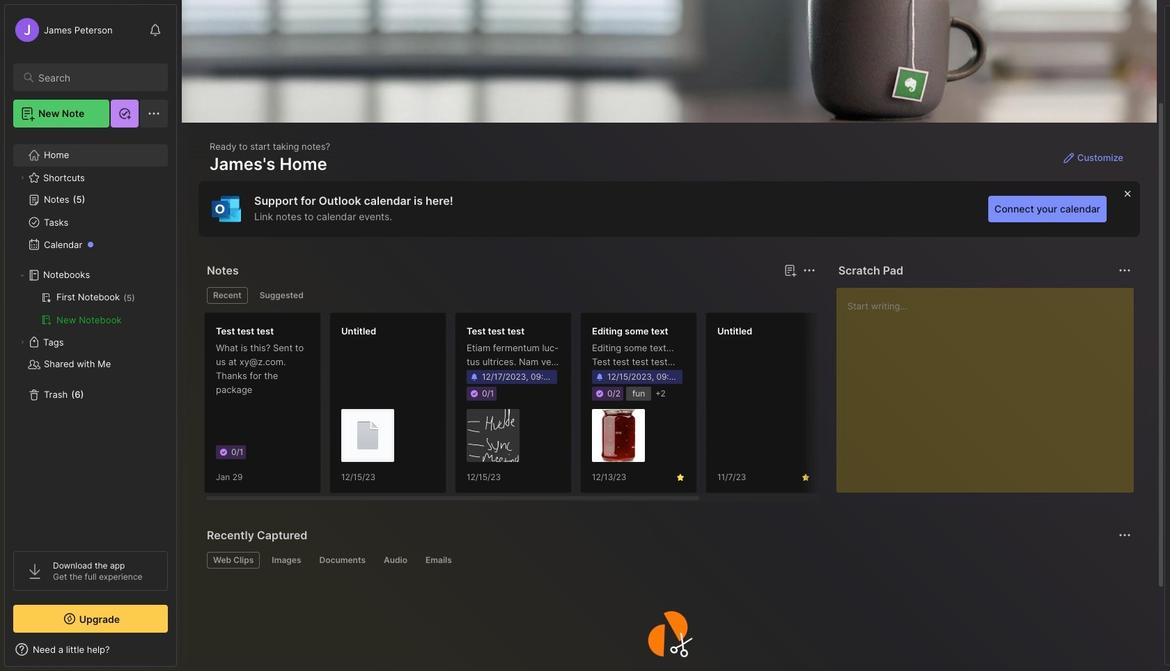 Task type: locate. For each thing, give the bounding box(es) containing it.
1 thumbnail image from the left
[[342, 409, 395, 462]]

1 vertical spatial more actions image
[[1117, 527, 1134, 544]]

1 vertical spatial tab list
[[207, 552, 1130, 569]]

main element
[[0, 0, 181, 671]]

Search text field
[[38, 71, 155, 84]]

0 horizontal spatial thumbnail image
[[342, 409, 395, 462]]

tree inside main element
[[5, 136, 176, 539]]

tree
[[5, 136, 176, 539]]

more actions image
[[801, 262, 818, 279]]

thumbnail image
[[342, 409, 395, 462], [467, 409, 520, 462], [592, 409, 645, 462]]

group inside tree
[[13, 286, 167, 331]]

group
[[13, 286, 167, 331]]

tab
[[207, 287, 248, 304], [254, 287, 310, 304], [207, 552, 260, 569], [266, 552, 308, 569], [313, 552, 372, 569], [378, 552, 414, 569], [420, 552, 458, 569]]

0 vertical spatial more actions image
[[1117, 262, 1134, 279]]

WHAT'S NEW field
[[5, 638, 176, 661]]

tab list
[[207, 287, 814, 304], [207, 552, 1130, 569]]

row group
[[204, 312, 957, 502]]

more actions image
[[1117, 262, 1134, 279], [1117, 527, 1134, 544]]

expand notebooks image
[[18, 271, 26, 280]]

0 vertical spatial tab list
[[207, 287, 814, 304]]

More actions field
[[800, 261, 819, 280], [1116, 261, 1135, 280], [1116, 526, 1135, 545]]

None search field
[[38, 69, 155, 86]]

1 more actions image from the top
[[1117, 262, 1134, 279]]

1 horizontal spatial thumbnail image
[[467, 409, 520, 462]]

2 thumbnail image from the left
[[467, 409, 520, 462]]

2 horizontal spatial thumbnail image
[[592, 409, 645, 462]]



Task type: vqa. For each thing, say whether or not it's contained in the screenshot.
right list
no



Task type: describe. For each thing, give the bounding box(es) containing it.
Start writing… text field
[[848, 288, 1134, 482]]

3 thumbnail image from the left
[[592, 409, 645, 462]]

none search field inside main element
[[38, 69, 155, 86]]

2 more actions image from the top
[[1117, 527, 1134, 544]]

1 tab list from the top
[[207, 287, 814, 304]]

Account field
[[13, 16, 113, 44]]

2 tab list from the top
[[207, 552, 1130, 569]]

click to collapse image
[[176, 645, 186, 662]]

expand tags image
[[18, 338, 26, 346]]



